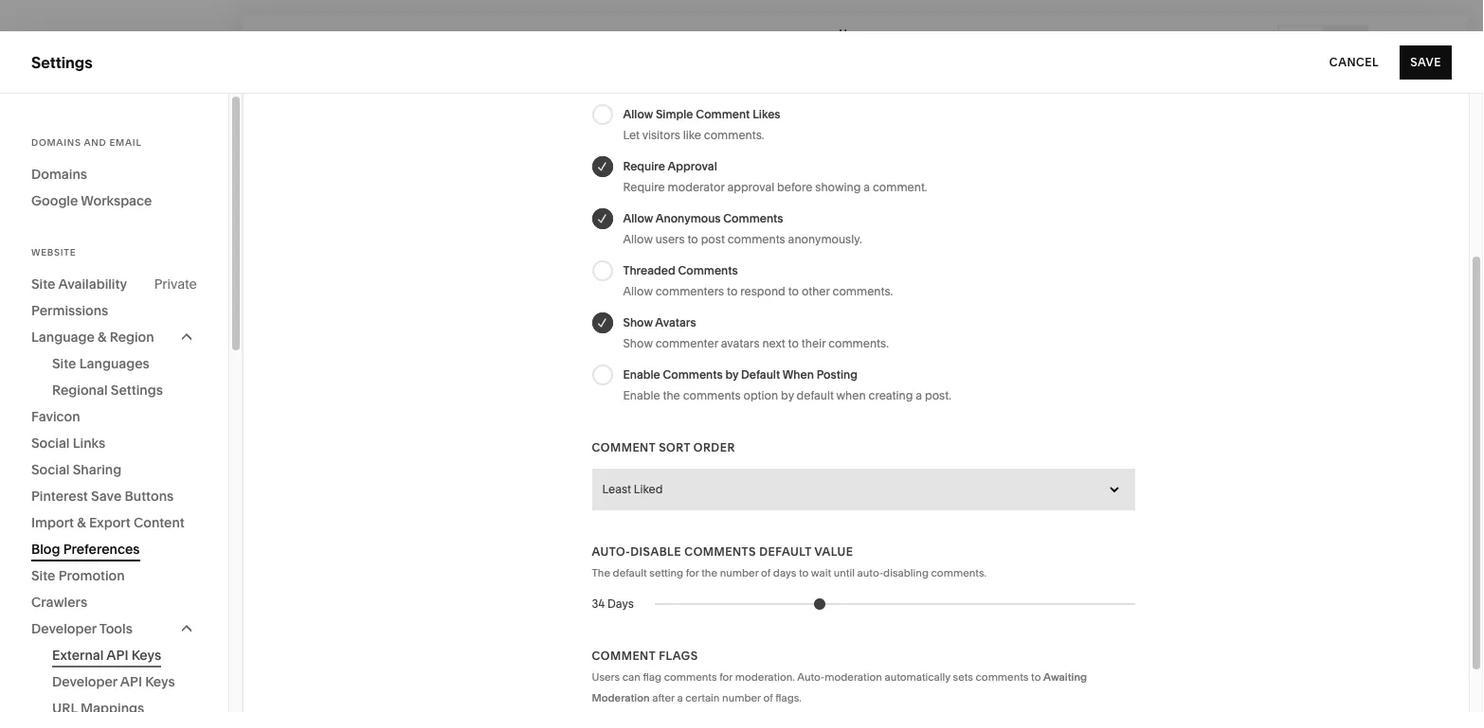 Task type: vqa. For each thing, say whether or not it's contained in the screenshot.
Liking inside the "Simple Liking A nice way for any reader to show appreciation for posts by liking them."
no



Task type: locate. For each thing, give the bounding box(es) containing it.
domains and email
[[31, 137, 142, 148]]

1 vertical spatial social
[[31, 462, 70, 479]]

default up option
[[741, 368, 780, 382]]

external
[[52, 647, 104, 664]]

a right "after"
[[677, 692, 683, 705]]

flags
[[659, 649, 698, 664]]

users can flag comments for moderation. auto-moderation automatically sets comments to
[[592, 671, 1044, 684]]

& down permissions 'link'
[[98, 329, 107, 346]]

site languages link
[[52, 351, 197, 377]]

to left wait
[[799, 567, 809, 580]]

1 horizontal spatial for
[[720, 671, 733, 684]]

None range field
[[592, 594, 1135, 615]]

buttons
[[125, 488, 174, 505]]

site down analytics
[[31, 276, 55, 293]]

comment
[[696, 107, 750, 121], [592, 441, 656, 455], [592, 649, 656, 664]]

1 website from the top
[[31, 118, 90, 136]]

settings inside site languages regional settings
[[111, 382, 163, 399]]

comments down commenter
[[663, 368, 723, 382]]

language & region button
[[31, 324, 197, 351]]

tarashultz49@gmail.com
[[75, 611, 207, 625]]

site inside site languages regional settings
[[52, 355, 76, 373]]

& inside favicon social links social sharing pinterest save buttons import & export content
[[77, 515, 86, 532]]

0 vertical spatial domains
[[31, 137, 81, 148]]

2 vertical spatial site
[[31, 568, 55, 585]]

default
[[797, 389, 834, 403], [613, 567, 647, 580]]

comments left option
[[683, 389, 741, 403]]

allow up let
[[623, 107, 653, 121]]

website
[[566, 678, 615, 695]]

least
[[602, 482, 631, 497]]

require down let
[[623, 159, 665, 173]]

api down tools at the bottom left
[[106, 647, 128, 664]]

keys up developer api keys link
[[131, 647, 161, 664]]

selling
[[31, 152, 80, 171]]

comments inside enable comments by default when posting enable the comments option by default when creating a post.
[[663, 368, 723, 382]]

1 vertical spatial api
[[120, 674, 142, 691]]

1 vertical spatial enable
[[623, 389, 660, 403]]

1 vertical spatial comment
[[592, 441, 656, 455]]

2 vertical spatial comment
[[592, 649, 656, 664]]

enable up comment sort order at the bottom left of page
[[623, 389, 660, 403]]

respond
[[740, 284, 786, 299]]

settings down site languages "link"
[[111, 382, 163, 399]]

2 require from the top
[[623, 180, 665, 194]]

anonymous
[[656, 211, 721, 226]]

website up the domains and email
[[31, 118, 90, 136]]

site
[[31, 276, 55, 293], [52, 355, 76, 373], [31, 568, 55, 585]]

domains up selling
[[31, 137, 81, 148]]

comments down approval
[[724, 211, 783, 226]]

0 vertical spatial auto-
[[592, 545, 631, 559]]

0 vertical spatial comment
[[696, 107, 750, 121]]

allow left users
[[623, 232, 653, 246]]

next
[[762, 336, 786, 351]]

0 horizontal spatial for
[[686, 567, 699, 580]]

0 vertical spatial require
[[623, 159, 665, 173]]

number down moderation.
[[722, 692, 761, 705]]

auto-
[[592, 545, 631, 559], [797, 671, 825, 684]]

1 vertical spatial auto-
[[797, 671, 825, 684]]

content
[[134, 515, 185, 532]]

comments up threaded comments allow commenters to respond to other comments.
[[728, 232, 786, 246]]

api down external api keys link
[[120, 674, 142, 691]]

&
[[98, 329, 107, 346], [77, 515, 86, 532]]

tab list
[[1280, 26, 1367, 56]]

1 vertical spatial &
[[77, 515, 86, 532]]

1 vertical spatial developer
[[52, 674, 117, 691]]

a right showing
[[864, 180, 870, 194]]

a
[[864, 180, 870, 194], [916, 389, 922, 403], [341, 678, 349, 695], [677, 692, 683, 705]]

to left "post"
[[688, 232, 698, 246]]

0 horizontal spatial by
[[726, 368, 739, 382]]

settings up the domains and email
[[31, 53, 93, 72]]

permissions
[[31, 302, 108, 319]]

a inside enable comments by default when posting enable the comments option by default when creating a post.
[[916, 389, 922, 403]]

comments. right disabling
[[931, 567, 987, 580]]

comments
[[724, 211, 783, 226], [678, 264, 738, 278], [663, 368, 723, 382], [685, 545, 756, 559]]

auto-
[[857, 567, 884, 580]]

default inside auto-disable comments default value the default setting for the number of days to wait until auto-disabling comments.
[[759, 545, 812, 559]]

social sharing link
[[31, 457, 197, 483]]

social down favicon
[[31, 435, 70, 452]]

34 days
[[592, 597, 634, 611]]

developer down external
[[52, 674, 117, 691]]

code
[[679, 678, 711, 695]]

language
[[31, 329, 95, 346]]

auto-disable comments default value the default setting for the number of days to wait until auto-disabling comments.
[[592, 545, 987, 580]]

moderation
[[825, 671, 882, 684]]

order
[[694, 441, 735, 455]]

1 vertical spatial of
[[764, 692, 773, 705]]

0 vertical spatial of
[[761, 567, 771, 580]]

0 vertical spatial default
[[797, 389, 834, 403]]

comments inside enable comments by default when posting enable the comments option by default when creating a post.
[[683, 389, 741, 403]]

0 vertical spatial number
[[720, 567, 759, 580]]

moderator
[[668, 180, 725, 194]]

blog
[[31, 541, 60, 558]]

developer api keys link
[[52, 669, 197, 696]]

default right the
[[613, 567, 647, 580]]

when
[[837, 389, 866, 403]]

least liked
[[602, 482, 663, 497]]

0 vertical spatial site
[[31, 276, 55, 293]]

number inside auto-disable comments default value the default setting for the number of days to wait until auto-disabling comments.
[[720, 567, 759, 580]]

comment for comment sort order
[[592, 441, 656, 455]]

1 vertical spatial default
[[613, 567, 647, 580]]

comments right 'disable'
[[685, 545, 756, 559]]

comment up can
[[592, 649, 656, 664]]

2 show from the top
[[623, 336, 653, 351]]

auto- up flags.
[[797, 671, 825, 684]]

1 vertical spatial show
[[623, 336, 653, 351]]

visitors
[[642, 128, 680, 142]]

1 vertical spatial require
[[623, 180, 665, 194]]

social up pinterest
[[31, 462, 70, 479]]

comments. inside threaded comments allow commenters to respond to other comments.
[[833, 284, 893, 299]]

favicon
[[31, 409, 80, 426]]

1 vertical spatial site
[[52, 355, 76, 373]]

& up blog preferences
[[77, 515, 86, 532]]

until
[[834, 567, 855, 580]]

show left commenter
[[623, 336, 653, 351]]

and
[[84, 137, 107, 148]]

0 vertical spatial &
[[98, 329, 107, 346]]

crawlers link
[[31, 590, 197, 616]]

the inside enable comments by default when posting enable the comments option by default when creating a post.
[[663, 389, 680, 403]]

1 horizontal spatial default
[[797, 389, 834, 403]]

0 horizontal spatial auto-
[[592, 545, 631, 559]]

0 horizontal spatial the
[[663, 389, 680, 403]]

0 horizontal spatial &
[[77, 515, 86, 532]]

1 vertical spatial settings
[[111, 382, 163, 399]]

api
[[106, 647, 128, 664], [120, 674, 142, 691]]

save inside button
[[1411, 55, 1442, 69]]

sets
[[953, 671, 973, 684]]

developer inside developer api keys link
[[52, 674, 117, 691]]

allow anonymous comments allow users to post comments anonymously.
[[623, 211, 862, 246]]

allow left anonymous
[[623, 211, 653, 226]]

domains link
[[31, 161, 197, 188]]

0 vertical spatial show
[[623, 316, 653, 330]]

by down 'when'
[[781, 389, 794, 403]]

default down 'when'
[[797, 389, 834, 403]]

of
[[761, 567, 771, 580], [764, 692, 773, 705]]

0 vertical spatial enable
[[623, 368, 660, 382]]

domains inside domains google workspace
[[31, 166, 87, 183]]

analytics link
[[31, 253, 210, 276]]

number left days
[[720, 567, 759, 580]]

site down "language"
[[52, 355, 76, 373]]

show left avatars
[[623, 316, 653, 330]]

comments. down likes
[[704, 128, 764, 142]]

0 horizontal spatial default
[[613, 567, 647, 580]]

1 vertical spatial keys
[[145, 674, 175, 691]]

website up site availability
[[31, 247, 76, 258]]

0 vertical spatial developer
[[31, 621, 97, 638]]

save right cancel
[[1411, 55, 1442, 69]]

domains for google
[[31, 166, 87, 183]]

domains up marketing
[[31, 166, 87, 183]]

0 vertical spatial social
[[31, 435, 70, 452]]

default up days
[[759, 545, 812, 559]]

when
[[783, 368, 814, 382]]

default for when
[[741, 368, 780, 382]]

comments inside allow anonymous comments allow users to post comments anonymously.
[[724, 211, 783, 226]]

developer down crawlers
[[31, 621, 97, 638]]

avatars
[[721, 336, 760, 351]]

enable
[[623, 368, 660, 382], [623, 389, 660, 403]]

1 domains from the top
[[31, 137, 81, 148]]

keys down external api keys link
[[145, 674, 175, 691]]

1 vertical spatial number
[[722, 692, 761, 705]]

1 horizontal spatial save
[[1411, 55, 1442, 69]]

disable
[[631, 545, 682, 559]]

comments inside auto-disable comments default value the default setting for the number of days to wait until auto-disabling comments.
[[685, 545, 756, 559]]

the right setting
[[702, 567, 718, 580]]

0 vertical spatial the
[[663, 389, 680, 403]]

comments. right other
[[833, 284, 893, 299]]

0 vertical spatial website
[[31, 118, 90, 136]]

comment for comment flags
[[592, 649, 656, 664]]

marketing link
[[31, 185, 210, 208]]

for right setting
[[686, 567, 699, 580]]

of inside auto-disable comments default value the default setting for the number of days to wait until auto-disabling comments.
[[761, 567, 771, 580]]

1 horizontal spatial the
[[702, 567, 718, 580]]

let
[[623, 128, 640, 142]]

1 vertical spatial by
[[781, 389, 794, 403]]

comment up like
[[696, 107, 750, 121]]

0 vertical spatial keys
[[131, 647, 161, 664]]

require left moderator
[[623, 180, 665, 194]]

save inside favicon social links social sharing pinterest save buttons import & export content
[[91, 488, 122, 505]]

moderation.
[[735, 671, 795, 684]]

1 vertical spatial the
[[702, 567, 718, 580]]

0 vertical spatial for
[[686, 567, 699, 580]]

4 allow from the top
[[623, 284, 653, 299]]

0 vertical spatial default
[[741, 368, 780, 382]]

default inside enable comments by default when posting enable the comments option by default when creating a post.
[[741, 368, 780, 382]]

crawlers
[[31, 594, 87, 611]]

save
[[1411, 55, 1442, 69], [91, 488, 122, 505]]

comments right 'sets'
[[976, 671, 1029, 684]]

comments
[[728, 232, 786, 246], [683, 389, 741, 403], [664, 671, 717, 684], [976, 671, 1029, 684]]

moderation
[[592, 692, 650, 705]]

keys
[[131, 647, 161, 664], [145, 674, 175, 691]]

comments up commenters
[[678, 264, 738, 278]]

region
[[110, 329, 154, 346]]

0 horizontal spatial save
[[91, 488, 122, 505]]

0 vertical spatial api
[[106, 647, 128, 664]]

developer
[[31, 621, 97, 638], [52, 674, 117, 691]]

1 allow from the top
[[623, 107, 653, 121]]

developer tools
[[31, 621, 133, 638]]

site for site availability
[[31, 276, 55, 293]]

help link
[[31, 533, 65, 554]]

comments inside threaded comments allow commenters to respond to other comments.
[[678, 264, 738, 278]]

default
[[741, 368, 780, 382], [759, 545, 812, 559]]

1 vertical spatial website
[[31, 247, 76, 258]]

pinterest
[[31, 488, 88, 505]]

of left days
[[761, 567, 771, 580]]

auto- up the
[[592, 545, 631, 559]]

1 horizontal spatial by
[[781, 389, 794, 403]]

for up after a certain number of flags.
[[720, 671, 733, 684]]

site down blog
[[31, 568, 55, 585]]

developer inside developer tools dropdown button
[[31, 621, 97, 638]]

setting
[[650, 567, 683, 580]]

comments up 'certain' in the left of the page
[[664, 671, 717, 684]]

0 vertical spatial save
[[1411, 55, 1442, 69]]

by down avatars
[[726, 368, 739, 382]]

promotion
[[59, 568, 125, 585]]

12/8/2023.
[[930, 678, 996, 695]]

enable down commenter
[[623, 368, 660, 382]]

1 horizontal spatial &
[[98, 329, 107, 346]]

to
[[688, 232, 698, 246], [727, 284, 738, 299], [788, 284, 799, 299], [788, 336, 799, 351], [799, 567, 809, 580], [1031, 671, 1041, 684]]

to right offer
[[1031, 671, 1041, 684]]

of left flags.
[[764, 692, 773, 705]]

to inside allow anonymous comments allow users to post comments anonymously.
[[688, 232, 698, 246]]

1 vertical spatial domains
[[31, 166, 87, 183]]

for
[[318, 678, 338, 695]]

the up sort
[[663, 389, 680, 403]]

a right for
[[341, 678, 349, 695]]

to right next
[[788, 336, 799, 351]]

settings down the asset
[[31, 500, 91, 519]]

20%
[[462, 678, 489, 695]]

site promotion link
[[31, 563, 197, 590]]

marketing
[[31, 186, 105, 205]]

to left other
[[788, 284, 799, 299]]

approval
[[727, 180, 775, 194]]

1 vertical spatial save
[[91, 488, 122, 505]]

scheduling
[[81, 288, 162, 307]]

developer for developer api keys
[[52, 674, 117, 691]]

anonymously.
[[788, 232, 862, 246]]

settings link
[[31, 499, 210, 522]]

save down library
[[91, 488, 122, 505]]

site inside site promotion crawlers
[[31, 568, 55, 585]]

comment up least
[[592, 441, 656, 455]]

allow down threaded
[[623, 284, 653, 299]]

a left post.
[[916, 389, 922, 403]]

2 domains from the top
[[31, 166, 87, 183]]

allow inside threaded comments allow commenters to respond to other comments.
[[623, 284, 653, 299]]

default inside enable comments by default when posting enable the comments option by default when creating a post.
[[797, 389, 834, 403]]

1 vertical spatial default
[[759, 545, 812, 559]]

comments. up posting
[[829, 336, 889, 351]]

can
[[623, 671, 641, 684]]



Task type: describe. For each thing, give the bounding box(es) containing it.
offer terms. link
[[999, 678, 1072, 696]]

to left respond
[[727, 284, 738, 299]]

import
[[31, 515, 74, 532]]

for inside auto-disable comments default value the default setting for the number of days to wait until auto-disabling comments.
[[686, 567, 699, 580]]

the inside auto-disable comments default value the default setting for the number of days to wait until auto-disabling comments.
[[702, 567, 718, 580]]

cancel button
[[1330, 45, 1379, 79]]

to inside auto-disable comments default value the default setting for the number of days to wait until auto-disabling comments.
[[799, 567, 809, 580]]

domains google workspace
[[31, 166, 152, 209]]

website link
[[31, 117, 210, 139]]

site languages regional settings
[[52, 355, 163, 399]]

posting
[[817, 368, 858, 382]]

acuity scheduling link
[[31, 287, 210, 310]]

show avatars show commenter avatars next to their comments.
[[623, 316, 889, 351]]

workspace
[[81, 192, 152, 209]]

selling link
[[31, 151, 210, 173]]

blog preferences link
[[31, 536, 197, 563]]

comment flags
[[592, 649, 698, 664]]

post.
[[925, 389, 952, 403]]

export
[[89, 515, 131, 532]]

to inside show avatars show commenter avatars next to their comments.
[[788, 336, 799, 351]]

asset library
[[31, 466, 126, 485]]

use
[[652, 678, 676, 695]]

w12ctake20
[[714, 678, 798, 695]]

require approval require moderator approval before showing a comment.
[[623, 159, 928, 194]]

0 vertical spatial settings
[[31, 53, 93, 72]]

developer for developer tools
[[31, 621, 97, 638]]

1 horizontal spatial auto-
[[797, 671, 825, 684]]

enable comments by default when posting enable the comments option by default when creating a post.
[[623, 368, 952, 403]]

commenters
[[656, 284, 724, 299]]

take
[[433, 678, 459, 695]]

2 social from the top
[[31, 462, 70, 479]]

google workspace link
[[31, 188, 197, 214]]

2 enable from the top
[[623, 389, 660, 403]]

availability
[[58, 276, 127, 293]]

their
[[802, 336, 826, 351]]

the
[[592, 567, 610, 580]]

favicon social links social sharing pinterest save buttons import & export content
[[31, 409, 185, 532]]

schultz
[[101, 596, 141, 610]]

1 vertical spatial for
[[720, 671, 733, 684]]

2 vertical spatial settings
[[31, 500, 91, 519]]

favicon link
[[31, 404, 197, 430]]

permissions link
[[31, 298, 197, 324]]

keys for developer api keys
[[145, 674, 175, 691]]

domains for and
[[31, 137, 81, 148]]

comments inside allow anonymous comments allow users to post comments anonymously.
[[728, 232, 786, 246]]

site for site languages regional settings
[[52, 355, 76, 373]]

plan.
[[618, 678, 649, 695]]

acuity scheduling
[[31, 288, 162, 307]]

any
[[511, 678, 533, 695]]

api for developer
[[120, 674, 142, 691]]

comments. inside auto-disable comments default value the default setting for the number of days to wait until auto-disabling comments.
[[931, 567, 987, 580]]

asset
[[31, 466, 72, 485]]

allow inside allow simple comment likes let visitors like comments.
[[623, 107, 653, 121]]

at
[[801, 678, 813, 695]]

developer api keys
[[52, 674, 175, 691]]

flags.
[[776, 692, 802, 705]]

threaded
[[623, 264, 676, 278]]

blog preferences
[[31, 541, 140, 558]]

avatars
[[655, 316, 696, 330]]

api for external
[[106, 647, 128, 664]]

analytics
[[31, 254, 98, 273]]

languages
[[79, 355, 150, 373]]

comments. inside show avatars show commenter avatars next to their comments.
[[829, 336, 889, 351]]

awaiting moderation
[[592, 671, 1087, 705]]

awaiting
[[1044, 671, 1087, 684]]

like
[[683, 128, 701, 142]]

sort
[[659, 441, 691, 455]]

default inside auto-disable comments default value the default setting for the number of days to wait until auto-disabling comments.
[[613, 567, 647, 580]]

1 show from the top
[[623, 316, 653, 330]]

comment inside allow simple comment likes let visitors like comments.
[[696, 107, 750, 121]]

site for site promotion crawlers
[[31, 568, 55, 585]]

checkout.
[[816, 678, 877, 695]]

2 website from the top
[[31, 247, 76, 258]]

showing
[[815, 180, 861, 194]]

pinterest save buttons link
[[31, 483, 197, 510]]

creating
[[869, 389, 913, 403]]

library
[[76, 466, 126, 485]]

option
[[744, 389, 778, 403]]

other
[[802, 284, 830, 299]]

1 enable from the top
[[623, 368, 660, 382]]

default for value
[[759, 545, 812, 559]]

value
[[815, 545, 854, 559]]

1 social from the top
[[31, 435, 70, 452]]

likes
[[753, 107, 781, 121]]

approval
[[668, 159, 717, 173]]

certain
[[686, 692, 720, 705]]

regional
[[52, 382, 108, 399]]

3 allow from the top
[[623, 232, 653, 246]]

new
[[537, 678, 563, 695]]

post
[[701, 232, 725, 246]]

0 vertical spatial by
[[726, 368, 739, 382]]

for a limited time, take 20% off any new website plan. use code w12ctake20 at checkout. expires 12/8/2023. offer terms.
[[318, 678, 1072, 695]]

1 require from the top
[[623, 159, 665, 173]]

keys for external api keys
[[131, 647, 161, 664]]

preferences
[[63, 541, 140, 558]]

site promotion crawlers
[[31, 568, 125, 611]]

private
[[154, 276, 197, 293]]

a inside require approval require moderator approval before showing a comment.
[[864, 180, 870, 194]]

flag
[[643, 671, 662, 684]]

comment.
[[873, 180, 928, 194]]

2 allow from the top
[[623, 211, 653, 226]]

auto- inside auto-disable comments default value the default setting for the number of days to wait until auto-disabling comments.
[[592, 545, 631, 559]]

comments. inside allow simple comment likes let visitors like comments.
[[704, 128, 764, 142]]

tools
[[99, 621, 133, 638]]

users
[[592, 671, 620, 684]]

asset library link
[[31, 465, 210, 488]]

threaded comments allow commenters to respond to other comments.
[[623, 264, 893, 299]]

cancel
[[1330, 55, 1379, 69]]

allow simple comment likes let visitors like comments.
[[623, 107, 781, 142]]

after
[[652, 692, 675, 705]]

& inside language & region dropdown button
[[98, 329, 107, 346]]

links
[[73, 435, 105, 452]]



